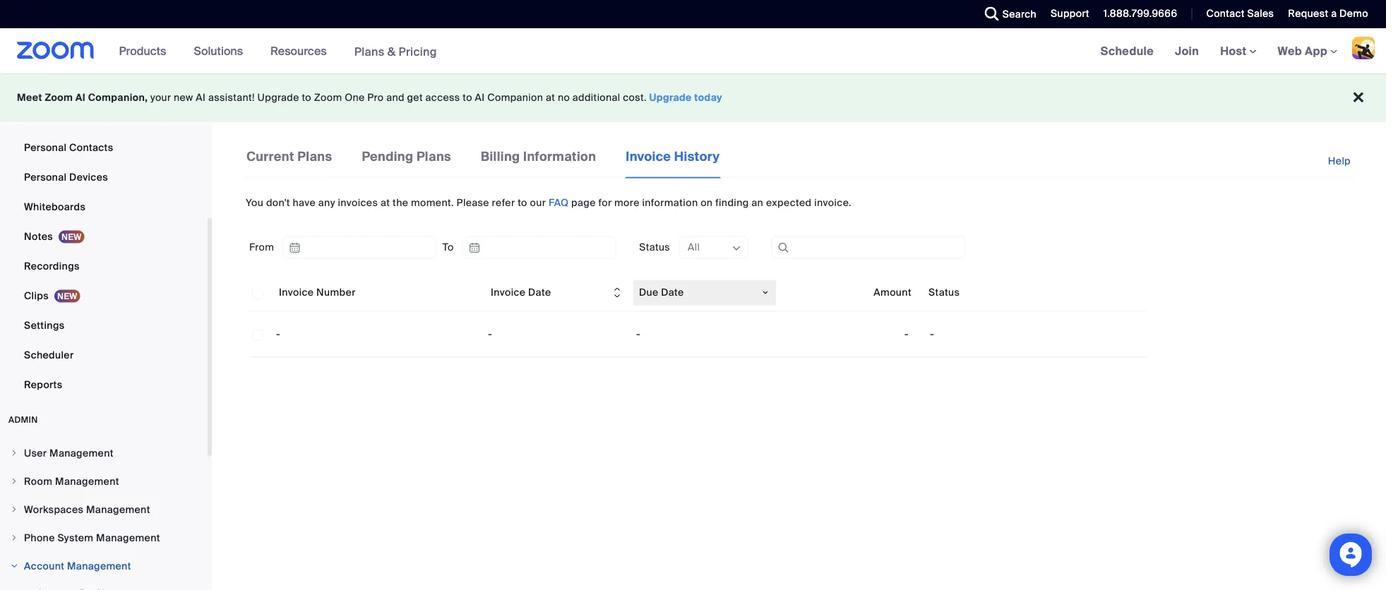 Task type: describe. For each thing, give the bounding box(es) containing it.
user management
[[24, 447, 114, 460]]

host button
[[1220, 43, 1257, 58]]

finding
[[715, 196, 749, 209]]

due date element
[[631, 274, 779, 312]]

billing information link
[[480, 147, 597, 177]]

2 upgrade from the left
[[649, 91, 692, 104]]

invoice.
[[814, 196, 852, 209]]

web
[[1278, 43, 1302, 58]]

current plans
[[246, 148, 332, 165]]

right image for account management
[[10, 562, 18, 571]]

2 - from the left
[[488, 328, 492, 341]]

scheduler
[[24, 348, 74, 362]]

history
[[674, 148, 720, 165]]

one
[[345, 91, 365, 104]]

personal devices
[[24, 171, 108, 184]]

right image for user management
[[10, 449, 18, 458]]

&
[[387, 44, 396, 59]]

Invoice Date Range To Date text field
[[462, 236, 617, 259]]

right image for room management
[[10, 477, 18, 486]]

whiteboards
[[24, 200, 86, 213]]

personal contacts link
[[0, 133, 208, 162]]

host
[[1220, 43, 1250, 58]]

1 - cell from the left
[[482, 320, 631, 349]]

1.888.799.9666
[[1104, 7, 1177, 20]]

pending plans
[[362, 148, 451, 165]]

pending
[[362, 148, 413, 165]]

personal for personal contacts
[[24, 141, 67, 154]]

account management
[[24, 560, 131, 573]]

application inside main content main content
[[249, 274, 1146, 358]]

join
[[1175, 43, 1199, 58]]

invoice date
[[491, 286, 551, 299]]

have
[[293, 196, 316, 209]]

number
[[316, 286, 356, 299]]

moment.
[[411, 196, 454, 209]]

upgrade today link
[[649, 91, 722, 104]]

products
[[119, 43, 166, 58]]

right image for workspaces management
[[10, 506, 18, 514]]

all button
[[688, 237, 730, 258]]

meet zoom ai companion, footer
[[0, 73, 1386, 122]]

access
[[426, 91, 460, 104]]

settings link
[[0, 311, 208, 340]]

1.888.799.9666 button up the schedule
[[1093, 0, 1181, 28]]

products button
[[119, 28, 173, 73]]

pricing
[[399, 44, 437, 59]]

0 vertical spatial status
[[639, 241, 670, 254]]

recordings
[[24, 260, 80, 273]]

solutions
[[194, 43, 243, 58]]

don't
[[266, 196, 290, 209]]

for
[[598, 196, 612, 209]]

faq
[[549, 196, 569, 209]]

personal contacts
[[24, 141, 113, 154]]

resources
[[271, 43, 327, 58]]

clips link
[[0, 282, 208, 310]]

at inside main content main content
[[381, 196, 390, 209]]

please
[[457, 196, 489, 209]]

to inside main content main content
[[518, 196, 527, 209]]

reports link
[[0, 371, 208, 399]]

side navigation navigation
[[0, 0, 212, 590]]

account
[[24, 560, 64, 573]]

room management
[[24, 475, 119, 488]]

pro
[[367, 91, 384, 104]]

management for workspaces management
[[86, 503, 150, 516]]

2 zoom from the left
[[314, 91, 342, 104]]

request a demo
[[1288, 7, 1369, 20]]

refer
[[492, 196, 515, 209]]

join link
[[1165, 28, 1210, 73]]

current plans link
[[246, 147, 333, 177]]

1 upgrade from the left
[[257, 91, 299, 104]]

room management menu item
[[0, 468, 208, 495]]

admin menu menu
[[0, 440, 208, 590]]

get
[[407, 91, 423, 104]]

billing information
[[481, 148, 596, 165]]

1.888.799.9666 button up schedule link
[[1104, 7, 1177, 20]]

notes link
[[0, 222, 208, 251]]

whiteboards link
[[0, 193, 208, 221]]

information
[[642, 196, 698, 209]]

meetings navigation
[[1090, 28, 1386, 75]]

and
[[386, 91, 405, 104]]

4 - from the left
[[904, 328, 909, 341]]

2 ai from the left
[[196, 91, 206, 104]]

personal devices link
[[0, 163, 208, 191]]

the
[[393, 196, 408, 209]]

1 - from the left
[[276, 328, 280, 341]]

contact sales
[[1206, 7, 1274, 20]]

workspaces management
[[24, 503, 150, 516]]

resources button
[[271, 28, 333, 73]]

search button
[[974, 0, 1040, 28]]



Task type: vqa. For each thing, say whether or not it's contained in the screenshot.
App
yes



Task type: locate. For each thing, give the bounding box(es) containing it.
personal up personal devices
[[24, 141, 67, 154]]

workspaces
[[24, 503, 84, 516]]

to right access
[[463, 91, 472, 104]]

application
[[249, 274, 1146, 358]]

2 vertical spatial right image
[[10, 534, 18, 542]]

Search by Invoice Number text field
[[771, 236, 965, 259]]

information
[[523, 148, 596, 165]]

plans for pending plans
[[417, 148, 451, 165]]

due date, sort by descending, selected image
[[762, 289, 769, 297]]

3 right image from the top
[[10, 534, 18, 542]]

right image left the workspaces
[[10, 506, 18, 514]]

billing
[[481, 148, 520, 165]]

any
[[318, 196, 335, 209]]

phone for phone
[[24, 111, 55, 124]]

2 horizontal spatial ai
[[475, 91, 485, 104]]

management for account management
[[67, 560, 131, 573]]

upgrade down product information navigation
[[257, 91, 299, 104]]

1 right image from the top
[[10, 506, 18, 514]]

date right due
[[661, 286, 684, 299]]

1 vertical spatial right image
[[10, 562, 18, 571]]

phone system management menu item
[[0, 525, 208, 552]]

invoice for invoice date
[[491, 286, 526, 299]]

0 horizontal spatial status
[[639, 241, 670, 254]]

companion,
[[88, 91, 148, 104]]

0 horizontal spatial upgrade
[[257, 91, 299, 104]]

management up the workspaces management
[[55, 475, 119, 488]]

phone for phone system management
[[24, 531, 55, 544]]

0 vertical spatial right image
[[10, 449, 18, 458]]

user management menu item
[[0, 440, 208, 467]]

2 right image from the top
[[10, 562, 18, 571]]

plans & pricing
[[354, 44, 437, 59]]

right image left account
[[10, 562, 18, 571]]

1 personal from the top
[[24, 141, 67, 154]]

request
[[1288, 7, 1329, 20]]

invoice left number
[[279, 286, 314, 299]]

management for user management
[[49, 447, 114, 460]]

plans right current on the top left of page
[[298, 148, 332, 165]]

right image inside workspaces management menu item
[[10, 506, 18, 514]]

admin
[[8, 415, 38, 425]]

recordings link
[[0, 252, 208, 280]]

1 horizontal spatial zoom
[[314, 91, 342, 104]]

1 ai from the left
[[75, 91, 85, 104]]

due date
[[639, 286, 684, 299]]

user
[[24, 447, 47, 460]]

application containing invoice number
[[249, 274, 1146, 358]]

0 horizontal spatial plans
[[298, 148, 332, 165]]

phone
[[24, 111, 55, 124], [24, 531, 55, 544]]

ai left companion,
[[75, 91, 85, 104]]

you
[[246, 196, 264, 209]]

right image left system on the left bottom
[[10, 534, 18, 542]]

status inside application
[[929, 286, 960, 299]]

phone up account
[[24, 531, 55, 544]]

right image
[[10, 449, 18, 458], [10, 477, 18, 486], [10, 534, 18, 542]]

2 phone from the top
[[24, 531, 55, 544]]

page
[[571, 196, 596, 209]]

help
[[1328, 155, 1351, 168]]

your
[[150, 91, 171, 104]]

0 vertical spatial at
[[546, 91, 555, 104]]

expected
[[766, 196, 812, 209]]

status right amount
[[929, 286, 960, 299]]

faq link
[[549, 196, 569, 209]]

invoices
[[338, 196, 378, 209]]

1 vertical spatial phone
[[24, 531, 55, 544]]

right image
[[10, 506, 18, 514], [10, 562, 18, 571]]

invoice history link
[[625, 147, 720, 178]]

banner
[[0, 28, 1386, 75]]

invoice left the history
[[626, 148, 671, 165]]

right image inside account management menu item
[[10, 562, 18, 571]]

an
[[752, 196, 763, 209]]

invoice down invoice date range to date text field
[[491, 286, 526, 299]]

plans inside pending plans link
[[417, 148, 451, 165]]

pending plans link
[[361, 147, 452, 177]]

plans left &
[[354, 44, 385, 59]]

clips
[[24, 289, 49, 302]]

1 vertical spatial at
[[381, 196, 390, 209]]

ai right "new"
[[196, 91, 206, 104]]

management down workspaces management menu item
[[96, 531, 160, 544]]

from
[[249, 241, 274, 254]]

amount
[[874, 286, 912, 299]]

invoice history
[[626, 148, 720, 165]]

date for due date
[[661, 286, 684, 299]]

2 horizontal spatial to
[[518, 196, 527, 209]]

scheduler link
[[0, 341, 208, 369]]

zoom logo image
[[17, 42, 94, 59]]

upgrade right cost.
[[649, 91, 692, 104]]

assistant!
[[208, 91, 255, 104]]

show options image
[[731, 243, 742, 254]]

ai
[[75, 91, 85, 104], [196, 91, 206, 104], [475, 91, 485, 104]]

plans inside product information navigation
[[354, 44, 385, 59]]

2 - cell from the left
[[631, 320, 779, 349]]

phone system management
[[24, 531, 160, 544]]

management down phone system management menu item
[[67, 560, 131, 573]]

1 horizontal spatial status
[[929, 286, 960, 299]]

schedule link
[[1090, 28, 1165, 73]]

plans inside 'current plans' link
[[298, 148, 332, 165]]

1 zoom from the left
[[45, 91, 73, 104]]

our
[[530, 196, 546, 209]]

5 - from the left
[[930, 328, 934, 341]]

app
[[1305, 43, 1328, 58]]

personal for personal devices
[[24, 171, 67, 184]]

1 horizontal spatial date
[[661, 286, 684, 299]]

0 horizontal spatial to
[[302, 91, 311, 104]]

phone inside personal menu "menu"
[[24, 111, 55, 124]]

1 vertical spatial right image
[[10, 477, 18, 486]]

to left our
[[518, 196, 527, 209]]

contacts
[[69, 141, 113, 154]]

account management menu item
[[0, 553, 208, 580]]

new
[[174, 91, 193, 104]]

more
[[614, 196, 640, 209]]

0 vertical spatial right image
[[10, 506, 18, 514]]

workspaces management menu item
[[0, 496, 208, 523]]

solutions button
[[194, 28, 249, 73]]

at left "the"
[[381, 196, 390, 209]]

date for invoice date
[[528, 286, 551, 299]]

2 horizontal spatial invoice
[[626, 148, 671, 165]]

system
[[57, 531, 93, 544]]

zoom right "meet"
[[45, 91, 73, 104]]

2 date from the left
[[661, 286, 684, 299]]

invoice
[[626, 148, 671, 165], [279, 286, 314, 299], [491, 286, 526, 299]]

3 - from the left
[[636, 328, 641, 341]]

2 right image from the top
[[10, 477, 18, 486]]

0 horizontal spatial ai
[[75, 91, 85, 104]]

personal menu menu
[[0, 0, 208, 400]]

right image inside room management menu item
[[10, 477, 18, 486]]

right image for phone system management
[[10, 534, 18, 542]]

banner containing products
[[0, 28, 1386, 75]]

right image left room
[[10, 477, 18, 486]]

management down room management menu item
[[86, 503, 150, 516]]

1 right image from the top
[[10, 449, 18, 458]]

today
[[694, 91, 722, 104]]

at left no on the top of page
[[546, 91, 555, 104]]

profile picture image
[[1352, 37, 1375, 59]]

1 horizontal spatial at
[[546, 91, 555, 104]]

0 horizontal spatial at
[[381, 196, 390, 209]]

notes
[[24, 230, 53, 243]]

web app
[[1278, 43, 1328, 58]]

0 vertical spatial phone
[[24, 111, 55, 124]]

room
[[24, 475, 53, 488]]

right image left user
[[10, 449, 18, 458]]

-
[[276, 328, 280, 341], [488, 328, 492, 341], [636, 328, 641, 341], [904, 328, 909, 341], [930, 328, 934, 341]]

2 personal from the top
[[24, 171, 67, 184]]

1 date from the left
[[528, 286, 551, 299]]

1.888.799.9666 button
[[1093, 0, 1181, 28], [1104, 7, 1177, 20]]

phone down "meet"
[[24, 111, 55, 124]]

product information navigation
[[108, 28, 448, 75]]

main content main content
[[212, 124, 1386, 590]]

no
[[558, 91, 570, 104]]

status
[[639, 241, 670, 254], [929, 286, 960, 299]]

current
[[246, 148, 294, 165]]

search
[[1003, 7, 1037, 20]]

right image inside user management menu item
[[10, 449, 18, 458]]

to
[[443, 241, 454, 254]]

phone inside menu item
[[24, 531, 55, 544]]

at inside meet zoom ai companion, footer
[[546, 91, 555, 104]]

cost.
[[623, 91, 647, 104]]

plans for current plans
[[298, 148, 332, 165]]

contact
[[1206, 7, 1245, 20]]

1 vertical spatial status
[[929, 286, 960, 299]]

management for room management
[[55, 475, 119, 488]]

ai left companion at left
[[475, 91, 485, 104]]

help link
[[1328, 147, 1352, 176]]

1 vertical spatial personal
[[24, 171, 67, 184]]

due
[[639, 286, 658, 299]]

management inside menu item
[[86, 503, 150, 516]]

invoice for invoice history
[[626, 148, 671, 165]]

1 horizontal spatial ai
[[196, 91, 206, 104]]

1 horizontal spatial to
[[463, 91, 472, 104]]

invoice number
[[279, 286, 356, 299]]

personal up whiteboards
[[24, 171, 67, 184]]

0 horizontal spatial zoom
[[45, 91, 73, 104]]

1 phone from the top
[[24, 111, 55, 124]]

invoice inside "link"
[[626, 148, 671, 165]]

2 horizontal spatial plans
[[417, 148, 451, 165]]

meet zoom ai companion, your new ai assistant! upgrade to zoom one pro and get access to ai companion at no additional cost. upgrade today
[[17, 91, 722, 104]]

on
[[701, 196, 713, 209]]

1 horizontal spatial upgrade
[[649, 91, 692, 104]]

demo
[[1340, 7, 1369, 20]]

contact sales link
[[1196, 0, 1278, 28], [1206, 7, 1274, 20]]

- cell down invoice date on the left of the page
[[482, 320, 631, 349]]

date down invoice date range to date text field
[[528, 286, 551, 299]]

3 ai from the left
[[475, 91, 485, 104]]

settings
[[24, 319, 65, 332]]

to down 'resources' dropdown button
[[302, 91, 311, 104]]

you don't have any invoices at the moment. please refer to our faq page for more information on finding an expected invoice.
[[246, 196, 852, 209]]

- cell down due date element
[[631, 320, 779, 349]]

management up room management
[[49, 447, 114, 460]]

right image inside phone system management menu item
[[10, 534, 18, 542]]

plans up moment.
[[417, 148, 451, 165]]

- cell
[[482, 320, 631, 349], [631, 320, 779, 349]]

invoice for invoice number
[[279, 286, 314, 299]]

status left all
[[639, 241, 670, 254]]

date
[[528, 286, 551, 299], [661, 286, 684, 299]]

0 vertical spatial personal
[[24, 141, 67, 154]]

1 horizontal spatial plans
[[354, 44, 385, 59]]

Invoice Date Range From Date text field
[[283, 236, 437, 259]]

0 horizontal spatial invoice
[[279, 286, 314, 299]]

reports
[[24, 378, 62, 391]]

0 horizontal spatial date
[[528, 286, 551, 299]]

zoom left "one"
[[314, 91, 342, 104]]

1 horizontal spatial invoice
[[491, 286, 526, 299]]

upgrade
[[257, 91, 299, 104], [649, 91, 692, 104]]



